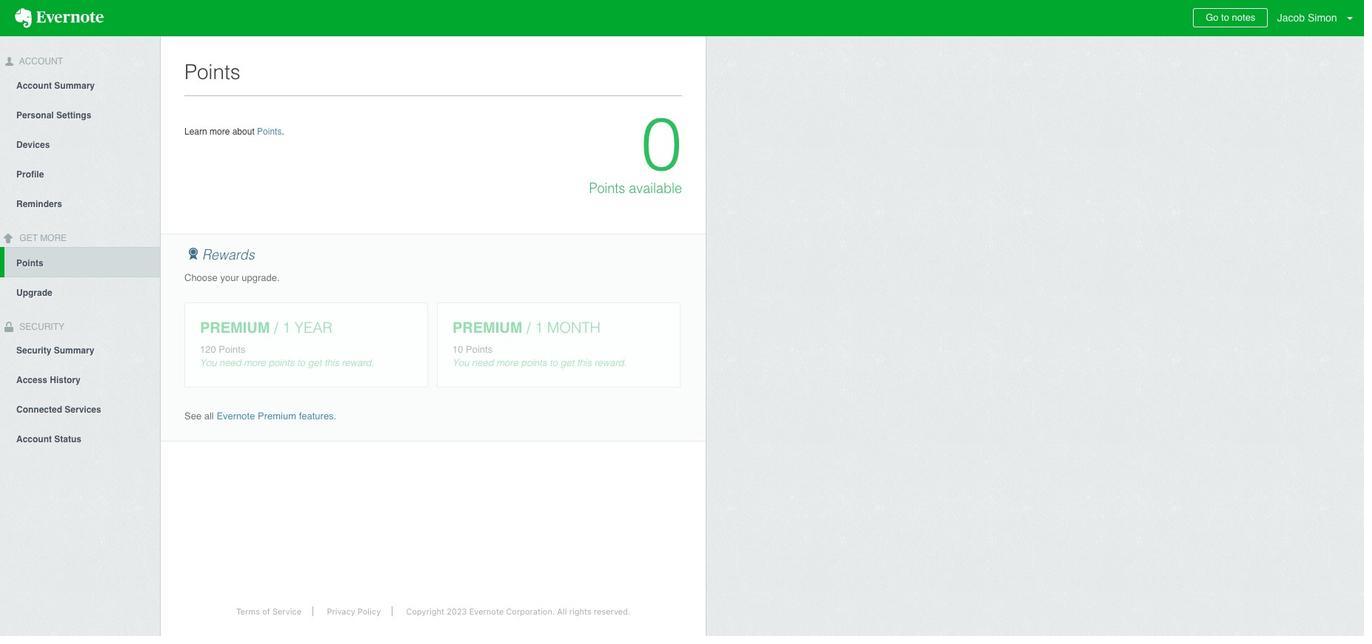 Task type: locate. For each thing, give the bounding box(es) containing it.
0 vertical spatial summary
[[54, 81, 95, 91]]

to inside premium / 1 year 120 points you need more points to get this reward.
[[297, 357, 305, 369]]

/ for / 1 year
[[274, 320, 278, 337]]

get
[[308, 357, 322, 369], [560, 357, 574, 369]]

/ inside premium / 1 month 10 points you need more points to get this reward.
[[527, 320, 531, 337]]

1 horizontal spatial reward.
[[594, 357, 627, 369]]

2 need from the left
[[472, 357, 494, 369]]

/
[[274, 320, 278, 337], [527, 320, 531, 337]]

0 vertical spatial account
[[17, 56, 63, 67]]

1 horizontal spatial this
[[577, 357, 592, 369]]

more
[[210, 127, 230, 137], [244, 357, 266, 369], [496, 357, 518, 369]]

get down year
[[308, 357, 322, 369]]

account up personal
[[16, 81, 52, 91]]

points link right about
[[257, 127, 282, 137]]

points right the 10
[[466, 345, 493, 356]]

this down month
[[577, 357, 592, 369]]

2 get from the left
[[560, 357, 574, 369]]

premium for / 1 month
[[452, 320, 522, 337]]

points inside premium / 1 month 10 points you need more points to get this reward.
[[521, 357, 547, 369]]

summary for account summary
[[54, 81, 95, 91]]

you
[[200, 357, 217, 369], [452, 357, 469, 369]]

10
[[452, 345, 463, 356]]

1 reward. from the left
[[342, 357, 374, 369]]

jacob
[[1277, 12, 1305, 24]]

of
[[262, 607, 270, 617]]

/ left year
[[274, 320, 278, 337]]

0 vertical spatial security
[[17, 322, 64, 332]]

2 / from the left
[[527, 320, 531, 337]]

points link
[[257, 127, 282, 137], [4, 247, 160, 277]]

/ for / 1 month
[[527, 320, 531, 337]]

to inside premium / 1 month 10 points you need more points to get this reward.
[[550, 357, 558, 369]]

to down year
[[297, 357, 305, 369]]

0 horizontal spatial 1
[[282, 320, 291, 337]]

0 horizontal spatial you
[[200, 357, 217, 369]]

1 inside premium / 1 month 10 points you need more points to get this reward.
[[535, 320, 543, 337]]

this down year
[[324, 357, 339, 369]]

security up security summary
[[17, 322, 64, 332]]

0 horizontal spatial points
[[268, 357, 294, 369]]

1 horizontal spatial you
[[452, 357, 469, 369]]

points for / 1 year
[[268, 357, 294, 369]]

need inside premium / 1 year 120 points you need more points to get this reward.
[[219, 357, 241, 369]]

1 horizontal spatial to
[[550, 357, 558, 369]]

0 horizontal spatial to
[[297, 357, 305, 369]]

account
[[17, 56, 63, 67], [16, 81, 52, 91], [16, 435, 52, 445]]

upgrade link
[[0, 277, 160, 307]]

points right 120
[[219, 345, 245, 356]]

0 horizontal spatial need
[[219, 357, 241, 369]]

2 you from the left
[[452, 357, 469, 369]]

premium up 120
[[200, 320, 270, 337]]

1 horizontal spatial points
[[521, 357, 547, 369]]

0 horizontal spatial /
[[274, 320, 278, 337]]

1 1 from the left
[[282, 320, 291, 337]]

this
[[324, 357, 339, 369], [577, 357, 592, 369]]

rewards
[[202, 247, 255, 263]]

0 horizontal spatial evernote
[[217, 411, 255, 422]]

points inside premium / 1 year 120 points you need more points to get this reward.
[[219, 345, 245, 356]]

reward. inside premium / 1 month 10 points you need more points to get this reward.
[[594, 357, 627, 369]]

summary
[[54, 81, 95, 91], [54, 346, 94, 357]]

go to notes
[[1206, 12, 1256, 23]]

1 horizontal spatial points link
[[257, 127, 282, 137]]

premium inside premium / 1 year 120 points you need more points to get this reward.
[[200, 320, 270, 337]]

account inside account summary link
[[16, 81, 52, 91]]

get down month
[[560, 357, 574, 369]]

/ inside premium / 1 year 120 points you need more points to get this reward.
[[274, 320, 278, 337]]

evernote right '2023'
[[469, 607, 504, 617]]

points inside 0 points available
[[589, 181, 625, 196]]

2 reward. from the left
[[594, 357, 627, 369]]

1 need from the left
[[219, 357, 241, 369]]

evernote right all
[[217, 411, 255, 422]]

profile link
[[0, 159, 160, 189]]

1 horizontal spatial evernote
[[469, 607, 504, 617]]

personal settings
[[16, 110, 91, 121]]

1 points from the left
[[268, 357, 294, 369]]

services
[[65, 405, 101, 416]]

upgrade
[[16, 288, 52, 298]]

reminders
[[16, 199, 62, 209]]

more for / 1 year
[[244, 357, 266, 369]]

profile
[[16, 169, 44, 180]]

120
[[200, 345, 216, 356]]

more inside premium / 1 month 10 points you need more points to get this reward.
[[496, 357, 518, 369]]

you inside premium / 1 year 120 points you need more points to get this reward.
[[200, 357, 217, 369]]

security for security summary
[[16, 346, 51, 357]]

simon
[[1308, 12, 1337, 24]]

points left 'available'
[[589, 181, 625, 196]]

premium up the 10
[[452, 320, 522, 337]]

points inside premium / 1 year 120 points you need more points to get this reward.
[[268, 357, 294, 369]]

features.
[[299, 411, 336, 422]]

access history
[[16, 376, 81, 386]]

more inside premium / 1 year 120 points you need more points to get this reward.
[[244, 357, 266, 369]]

/ left month
[[527, 320, 531, 337]]

1 vertical spatial evernote
[[469, 607, 504, 617]]

points link down more
[[4, 247, 160, 277]]

choose your upgrade.
[[184, 272, 280, 284]]

premium for / 1 year
[[200, 320, 270, 337]]

1 left year
[[282, 320, 291, 337]]

get for month
[[560, 357, 574, 369]]

summary up personal settings link
[[54, 81, 95, 91]]

2 points from the left
[[521, 357, 547, 369]]

0
[[641, 102, 682, 187]]

2 vertical spatial account
[[16, 435, 52, 445]]

points inside premium / 1 month 10 points you need more points to get this reward.
[[466, 345, 493, 356]]

to
[[1221, 12, 1229, 23], [297, 357, 305, 369], [550, 357, 558, 369]]

1 horizontal spatial more
[[244, 357, 266, 369]]

0 horizontal spatial reward.
[[342, 357, 374, 369]]

this inside premium / 1 year 120 points you need more points to get this reward.
[[324, 357, 339, 369]]

0 horizontal spatial this
[[324, 357, 339, 369]]

you down the 10
[[452, 357, 469, 369]]

account inside account status link
[[16, 435, 52, 445]]

1 horizontal spatial premium
[[452, 320, 522, 337]]

account summary link
[[0, 70, 160, 100]]

2 premium from the left
[[452, 320, 522, 337]]

0 vertical spatial evernote
[[217, 411, 255, 422]]

0 horizontal spatial premium
[[200, 320, 270, 337]]

devices
[[16, 140, 50, 150]]

1 get from the left
[[308, 357, 322, 369]]

1 horizontal spatial get
[[560, 357, 574, 369]]

this inside premium / 1 month 10 points you need more points to get this reward.
[[577, 357, 592, 369]]

policy
[[358, 607, 381, 617]]

need
[[219, 357, 241, 369], [472, 357, 494, 369]]

1 vertical spatial account
[[16, 81, 52, 91]]

go to notes link
[[1193, 8, 1268, 27]]

get inside premium / 1 year 120 points you need more points to get this reward.
[[308, 357, 322, 369]]

1 you from the left
[[200, 357, 217, 369]]

reward. inside premium / 1 year 120 points you need more points to get this reward.
[[342, 357, 374, 369]]

2 this from the left
[[577, 357, 592, 369]]

security
[[17, 322, 64, 332], [16, 346, 51, 357]]

premium
[[200, 320, 270, 337], [452, 320, 522, 337]]

settings
[[56, 110, 91, 121]]

account down the connected
[[16, 435, 52, 445]]

notes
[[1232, 12, 1256, 23]]

1 left month
[[535, 320, 543, 337]]

corporation.
[[506, 607, 555, 617]]

1 horizontal spatial /
[[527, 320, 531, 337]]

reward. for / 1 month
[[594, 357, 627, 369]]

evernote
[[217, 411, 255, 422], [469, 607, 504, 617]]

points
[[184, 60, 241, 84], [257, 127, 282, 137], [589, 181, 625, 196], [16, 258, 43, 269], [219, 345, 245, 356], [466, 345, 493, 356]]

account up account summary in the top of the page
[[17, 56, 63, 67]]

2 1 from the left
[[535, 320, 543, 337]]

1 / from the left
[[274, 320, 278, 337]]

to down month
[[550, 357, 558, 369]]

see all evernote premium features.
[[184, 411, 336, 422]]

1 premium from the left
[[200, 320, 270, 337]]

upgrade.
[[242, 272, 280, 284]]

1 vertical spatial security
[[16, 346, 51, 357]]

premium inside premium / 1 month 10 points you need more points to get this reward.
[[452, 320, 522, 337]]

points
[[268, 357, 294, 369], [521, 357, 547, 369]]

2 horizontal spatial more
[[496, 357, 518, 369]]

security up access
[[16, 346, 51, 357]]

get more
[[17, 233, 67, 243]]

security summary
[[16, 346, 94, 357]]

0 points available
[[589, 102, 682, 196]]

evernote image
[[0, 8, 118, 28]]

you down 120
[[200, 357, 217, 369]]

0 horizontal spatial points link
[[4, 247, 160, 277]]

copyright
[[406, 607, 444, 617]]

0 horizontal spatial get
[[308, 357, 322, 369]]

1 horizontal spatial need
[[472, 357, 494, 369]]

need inside premium / 1 month 10 points you need more points to get this reward.
[[472, 357, 494, 369]]

1 vertical spatial points link
[[4, 247, 160, 277]]

month
[[547, 320, 601, 337]]

1
[[282, 320, 291, 337], [535, 320, 543, 337]]

you inside premium / 1 month 10 points you need more points to get this reward.
[[452, 357, 469, 369]]

year
[[295, 320, 332, 337]]

choose
[[184, 272, 218, 284]]

1 vertical spatial summary
[[54, 346, 94, 357]]

get inside premium / 1 month 10 points you need more points to get this reward.
[[560, 357, 574, 369]]

1 this from the left
[[324, 357, 339, 369]]

1 horizontal spatial 1
[[535, 320, 543, 337]]

security for security
[[17, 322, 64, 332]]

reward.
[[342, 357, 374, 369], [594, 357, 627, 369]]

1 inside premium / 1 year 120 points you need more points to get this reward.
[[282, 320, 291, 337]]

to right 'go'
[[1221, 12, 1229, 23]]

get
[[19, 233, 38, 243]]

summary up the access history 'link'
[[54, 346, 94, 357]]



Task type: vqa. For each thing, say whether or not it's contained in the screenshot.
'Open' for Always open external applications
no



Task type: describe. For each thing, give the bounding box(es) containing it.
personal settings link
[[0, 100, 160, 129]]

access history link
[[0, 365, 160, 395]]

access
[[16, 376, 47, 386]]

you for / 1 year
[[200, 357, 217, 369]]

this for month
[[577, 357, 592, 369]]

.
[[282, 127, 284, 137]]

account summary
[[16, 81, 95, 91]]

you for / 1 month
[[452, 357, 469, 369]]

1 for month
[[535, 320, 543, 337]]

jacob simon link
[[1274, 0, 1364, 36]]

premium / 1 year 120 points you need more points to get this reward.
[[200, 320, 374, 369]]

jacob simon
[[1277, 12, 1337, 24]]

this for year
[[324, 357, 339, 369]]

service
[[272, 607, 301, 617]]

evernote link
[[0, 0, 118, 36]]

connected
[[16, 405, 62, 416]]

see
[[184, 411, 202, 422]]

your
[[220, 272, 239, 284]]

0 horizontal spatial more
[[210, 127, 230, 137]]

rights
[[569, 607, 592, 617]]

need for / 1 year
[[219, 357, 241, 369]]

more
[[40, 233, 67, 243]]

terms of service link
[[225, 607, 313, 617]]

learn
[[184, 127, 207, 137]]

premium / 1 month 10 points you need more points to get this reward.
[[452, 320, 627, 369]]

copyright 2023 evernote corporation. all rights reserved.
[[406, 607, 630, 617]]

about
[[232, 127, 255, 137]]

terms of service
[[236, 607, 301, 617]]

personal
[[16, 110, 54, 121]]

security summary link
[[0, 336, 160, 365]]

summary for security summary
[[54, 346, 94, 357]]

2023
[[447, 607, 467, 617]]

evernote for premium
[[217, 411, 255, 422]]

all
[[204, 411, 214, 422]]

account for account summary
[[16, 81, 52, 91]]

connected services
[[16, 405, 101, 416]]

need for / 1 month
[[472, 357, 494, 369]]

points right about
[[257, 127, 282, 137]]

status
[[54, 435, 81, 445]]

evernote premium features. link
[[217, 411, 336, 422]]

get for year
[[308, 357, 322, 369]]

evernote for corporation.
[[469, 607, 504, 617]]

privacy policy link
[[316, 607, 393, 617]]

1 for year
[[282, 320, 291, 337]]

learn more about points .
[[184, 127, 284, 137]]

reminders link
[[0, 189, 160, 218]]

privacy
[[327, 607, 355, 617]]

points up learn
[[184, 60, 241, 84]]

privacy policy
[[327, 607, 381, 617]]

terms
[[236, 607, 260, 617]]

history
[[50, 376, 81, 386]]

reserved.
[[594, 607, 630, 617]]

more for / 1 month
[[496, 357, 518, 369]]

connected services link
[[0, 395, 160, 425]]

account for account
[[17, 56, 63, 67]]

account status link
[[0, 425, 160, 454]]

account status
[[16, 435, 81, 445]]

0 vertical spatial points link
[[257, 127, 282, 137]]

points down the get
[[16, 258, 43, 269]]

all
[[557, 607, 567, 617]]

points for / 1 month
[[521, 357, 547, 369]]

premium
[[258, 411, 296, 422]]

account for account status
[[16, 435, 52, 445]]

to for / 1 month
[[550, 357, 558, 369]]

devices link
[[0, 129, 160, 159]]

2 horizontal spatial to
[[1221, 12, 1229, 23]]

available
[[629, 181, 682, 196]]

reward. for / 1 year
[[342, 357, 374, 369]]

go
[[1206, 12, 1219, 23]]

to for / 1 year
[[297, 357, 305, 369]]



